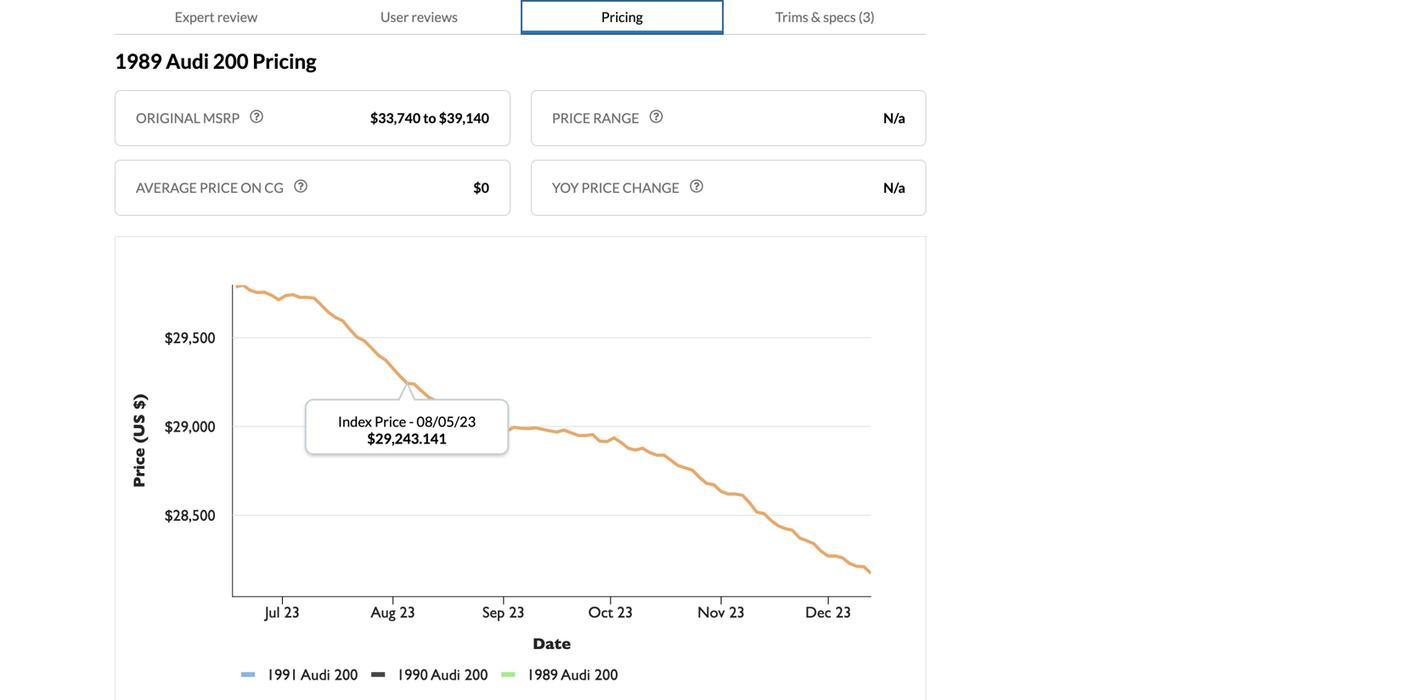 Task type: vqa. For each thing, say whether or not it's contained in the screenshot.
Orlando
no



Task type: locate. For each thing, give the bounding box(es) containing it.
1 horizontal spatial price
[[582, 179, 620, 196]]

pricing
[[601, 8, 643, 25], [252, 49, 316, 73]]

price left on
[[200, 179, 238, 196]]

specs
[[823, 8, 856, 25]]

price for average
[[200, 179, 238, 196]]

average price on cg
[[136, 179, 284, 196]]

question circle image
[[250, 110, 264, 123], [294, 179, 307, 193]]

n/a for yoy price change
[[884, 179, 905, 196]]

0 horizontal spatial question circle image
[[649, 110, 663, 123]]

$39,140
[[439, 110, 489, 126]]

$0
[[473, 179, 489, 196]]

1 horizontal spatial question circle image
[[294, 179, 307, 193]]

user reviews
[[380, 8, 458, 25]]

$33,740
[[370, 110, 421, 126]]

1 n/a from the top
[[884, 110, 905, 126]]

n/a
[[884, 110, 905, 126], [884, 179, 905, 196]]

2 price from the left
[[582, 179, 620, 196]]

0 horizontal spatial question circle image
[[250, 110, 264, 123]]

0 vertical spatial n/a
[[884, 110, 905, 126]]

tab list
[[115, 0, 927, 35]]

n/a for price range
[[884, 110, 905, 126]]

yoy
[[552, 179, 579, 196]]

reviews
[[412, 8, 458, 25]]

price for yoy
[[582, 179, 620, 196]]

1 vertical spatial question circle image
[[294, 179, 307, 193]]

0 vertical spatial question circle image
[[649, 110, 663, 123]]

original
[[136, 110, 200, 126]]

1 vertical spatial question circle image
[[690, 179, 703, 193]]

trims & specs (3)
[[776, 8, 875, 25]]

0 vertical spatial pricing
[[601, 8, 643, 25]]

1 horizontal spatial question circle image
[[690, 179, 703, 193]]

1 horizontal spatial pricing
[[601, 8, 643, 25]]

price
[[200, 179, 238, 196], [582, 179, 620, 196]]

question circle image right msrp
[[250, 110, 264, 123]]

question circle image right range
[[649, 110, 663, 123]]

1 vertical spatial pricing
[[252, 49, 316, 73]]

1 vertical spatial n/a
[[884, 179, 905, 196]]

trims & specs (3) tab
[[724, 0, 927, 35]]

question circle image for average price on cg
[[294, 179, 307, 193]]

price right yoy
[[582, 179, 620, 196]]

0 horizontal spatial price
[[200, 179, 238, 196]]

tab panel
[[115, 0, 927, 15]]

user reviews tab
[[318, 0, 521, 35]]

0 vertical spatial question circle image
[[250, 110, 264, 123]]

expert review tab
[[115, 0, 318, 35]]

question circle image right cg
[[294, 179, 307, 193]]

1989 audi 200 pricing
[[115, 49, 316, 73]]

question circle image right change at the left of page
[[690, 179, 703, 193]]

question circle image
[[649, 110, 663, 123], [690, 179, 703, 193]]

2 n/a from the top
[[884, 179, 905, 196]]

review
[[217, 8, 258, 25]]

1 price from the left
[[200, 179, 238, 196]]



Task type: describe. For each thing, give the bounding box(es) containing it.
question circle image for original msrp
[[250, 110, 264, 123]]

expert review
[[175, 8, 258, 25]]

expert
[[175, 8, 215, 25]]

to
[[423, 110, 436, 126]]

on
[[241, 179, 262, 196]]

200
[[213, 49, 249, 73]]

trims
[[776, 8, 808, 25]]

$33,740 to $39,140
[[370, 110, 489, 126]]

average
[[136, 179, 197, 196]]

cg
[[264, 179, 284, 196]]

question circle image for yoy price change
[[690, 179, 703, 193]]

user
[[380, 8, 409, 25]]

&
[[811, 8, 821, 25]]

question circle image for price range
[[649, 110, 663, 123]]

range
[[593, 110, 639, 126]]

change
[[623, 179, 680, 196]]

price
[[552, 110, 591, 126]]

1989
[[115, 49, 162, 73]]

msrp
[[203, 110, 240, 126]]

tab list containing expert review
[[115, 0, 927, 35]]

audi
[[166, 49, 209, 73]]

price range
[[552, 110, 639, 126]]

pricing tab
[[521, 0, 724, 35]]

(3)
[[859, 8, 875, 25]]

original msrp
[[136, 110, 240, 126]]

yoy price change
[[552, 179, 680, 196]]

pricing inside tab
[[601, 8, 643, 25]]

0 horizontal spatial pricing
[[252, 49, 316, 73]]



